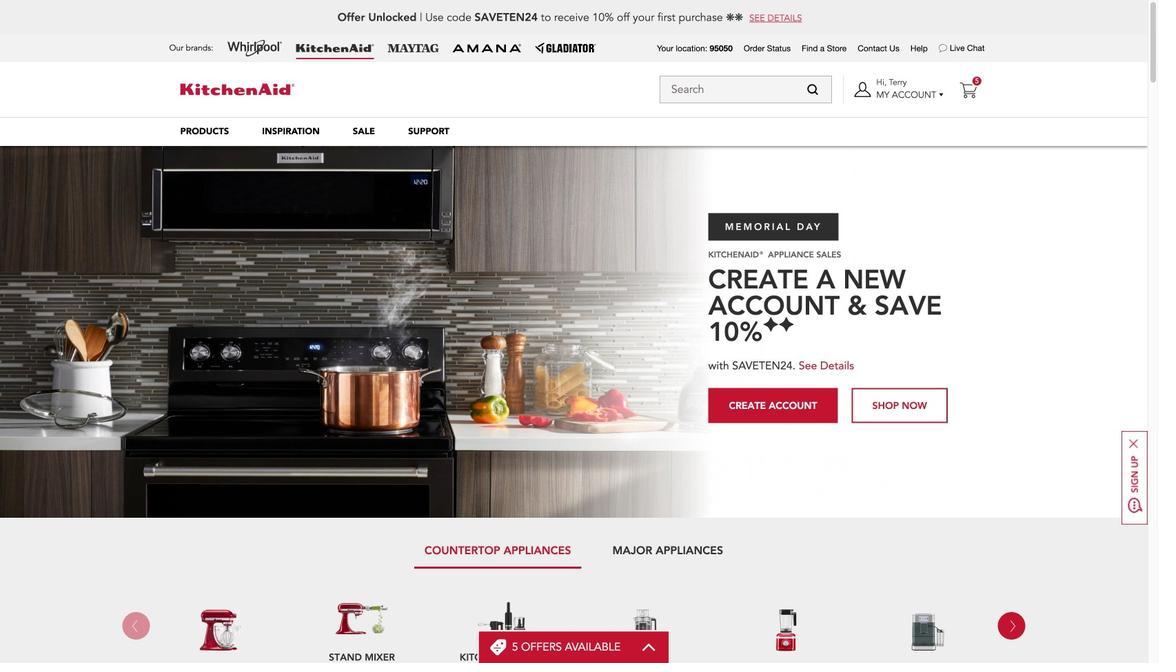 Task type: describe. For each thing, give the bounding box(es) containing it.
previous image
[[1004, 617, 1022, 635]]

support element
[[408, 125, 449, 138]]

maytag image
[[388, 44, 439, 52]]

gladiator_grey image
[[535, 43, 596, 54]]

a kitchenaid® blender. image
[[758, 608, 813, 653]]

sale element
[[353, 125, 375, 138]]

0 horizontal spatial kitchenaid image
[[180, 84, 295, 95]]

a kitchenaid® stand mixer. image
[[193, 608, 248, 653]]

amana image
[[453, 43, 521, 53]]

a kitchenaid® food processor. image
[[617, 608, 672, 653]]

whirlpool image
[[227, 40, 282, 57]]

close image
[[1129, 440, 1138, 449]]



Task type: locate. For each thing, give the bounding box(es) containing it.
previous image
[[126, 617, 143, 635]]

tab list
[[164, 532, 984, 569]]

a kitchenaid® espresso machine. image
[[900, 608, 955, 653]]

inspiration element
[[262, 125, 320, 138]]

Search search field
[[660, 76, 832, 103]]

a set of three kitchenaid go™ cordless appliances. image
[[476, 598, 531, 642]]

1 horizontal spatial kitchenaid image
[[296, 44, 374, 52]]

a kitchenaid® stand mixer with a spiralizer attachment. image
[[334, 597, 389, 642]]

1 vertical spatial kitchenaid image
[[180, 84, 295, 95]]

kitchenaid image
[[296, 44, 374, 52], [180, 84, 295, 95]]

menu
[[164, 117, 984, 146]]

products element
[[180, 125, 229, 138]]

0 vertical spatial kitchenaid image
[[296, 44, 374, 52]]



Task type: vqa. For each thing, say whether or not it's contained in the screenshot.
'ARTICLES'
no



